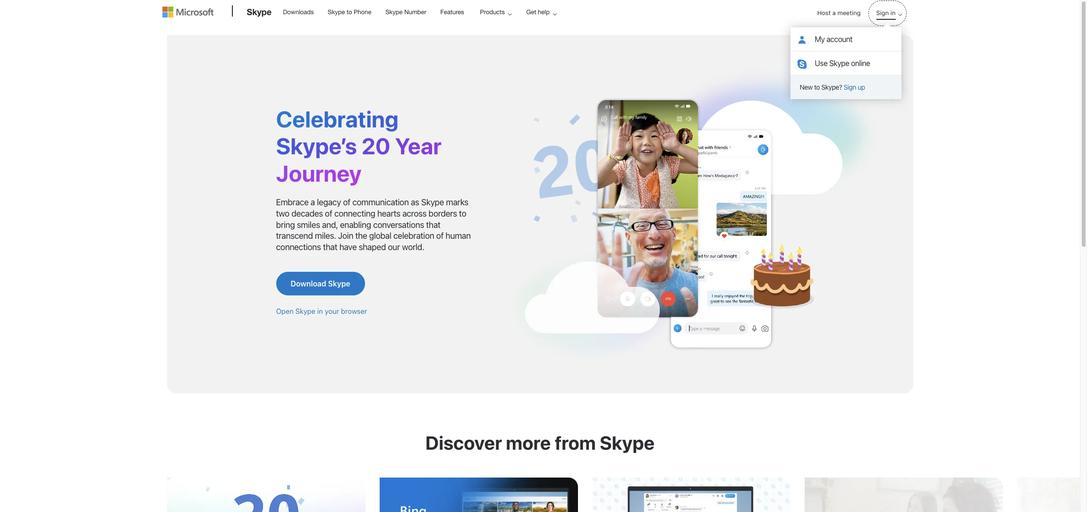Task type: vqa. For each thing, say whether or not it's contained in the screenshot.
to associated with Phone
yes



Task type: locate. For each thing, give the bounding box(es) containing it.
0 horizontal spatial in
[[317, 307, 323, 316]]

of left human
[[436, 231, 444, 241]]

features
[[441, 9, 464, 16]]

as
[[411, 197, 419, 207]]

2 vertical spatial to
[[459, 209, 467, 219]]

use skype online link
[[791, 51, 902, 75]]

skype
[[247, 7, 272, 17], [328, 9, 345, 16], [386, 9, 403, 16], [830, 59, 850, 68], [421, 197, 444, 207], [328, 280, 350, 288], [296, 307, 316, 316], [600, 432, 655, 454]]

my
[[815, 35, 825, 43]]

menu bar containing my account
[[162, 1, 918, 99]]

from
[[555, 432, 596, 454]]

two
[[276, 209, 290, 219]]

download
[[291, 280, 326, 288]]

1 vertical spatial that
[[323, 243, 337, 252]]

0 horizontal spatial sign
[[844, 83, 857, 91]]

0 vertical spatial a
[[833, 9, 836, 17]]

use skype online
[[815, 59, 870, 68]]

in right meeting
[[891, 9, 896, 17]]

in
[[891, 9, 896, 17], [317, 307, 323, 316]]

a inside embrace a legacy of communication as skype marks two decades of connecting hearts across borders to bring smiles and, enabling conversations that transcend miles. join the global celebration of human connections that have shaped our world.
[[311, 197, 315, 207]]

celebration
[[394, 231, 434, 241]]

a inside menu bar
[[833, 9, 836, 17]]

skype number link
[[381, 0, 431, 23]]

skype link
[[242, 0, 276, 26]]

host
[[818, 9, 831, 17]]

online
[[851, 59, 870, 68]]

a up decades
[[311, 197, 315, 207]]

sign in
[[877, 9, 896, 17]]

account
[[827, 35, 853, 43]]

0 vertical spatial to
[[347, 9, 352, 16]]

have
[[339, 243, 357, 252]]

celebrating skype's 20 year journey
[[276, 106, 442, 187]]

to right new
[[814, 83, 820, 91]]

world.
[[402, 243, 425, 252]]

journey
[[276, 160, 362, 187]]

open
[[276, 307, 294, 316]]

microsoft image
[[162, 7, 213, 17]]

1 horizontal spatial of
[[343, 197, 351, 207]]

and,
[[322, 220, 338, 230]]

connections
[[276, 243, 321, 252]]

skype to phone link
[[324, 0, 376, 23]]

our
[[388, 243, 400, 252]]

sign left up
[[844, 83, 857, 91]]

in left your
[[317, 307, 323, 316]]

across
[[403, 209, 427, 219]]

join
[[338, 231, 353, 241]]

menu inside menu bar
[[791, 27, 902, 99]]

0 vertical spatial in
[[891, 9, 896, 17]]

help
[[538, 9, 550, 16]]

of up connecting
[[343, 197, 351, 207]]

menu bar
[[162, 1, 918, 99]]

menu containing my account
[[791, 27, 902, 99]]

year
[[395, 133, 442, 159]]

that
[[426, 220, 441, 230], [323, 243, 337, 252]]

to
[[347, 9, 352, 16], [814, 83, 820, 91], [459, 209, 467, 219]]

of down legacy
[[325, 209, 332, 219]]

0 horizontal spatial to
[[347, 9, 352, 16]]

2 horizontal spatial of
[[436, 231, 444, 241]]

to down marks
[[459, 209, 467, 219]]

1 horizontal spatial a
[[833, 9, 836, 17]]

2 vertical spatial of
[[436, 231, 444, 241]]

picture of skype light stage call in progress with bing backgrounds and text bing backgrounds in skype. image
[[380, 478, 578, 513]]

to inside embrace a legacy of communication as skype marks two decades of connecting hearts across borders to bring smiles and, enabling conversations that transcend miles. join the global celebration of human connections that have shaped our world.
[[459, 209, 467, 219]]

to inside menu bar
[[814, 83, 820, 91]]

1 vertical spatial sign
[[844, 83, 857, 91]]

skype to phone
[[328, 9, 372, 16]]

shaped
[[359, 243, 386, 252]]

open skype in your browser link
[[276, 307, 367, 316]]

bring
[[276, 220, 295, 230]]

1 horizontal spatial sign
[[877, 9, 889, 17]]

menu
[[791, 27, 902, 99]]

sign
[[877, 9, 889, 17], [844, 83, 857, 91]]

more
[[506, 432, 551, 454]]

download skype
[[291, 280, 350, 288]]

to for skype?
[[814, 83, 820, 91]]

downloads link
[[279, 0, 318, 23]]

features link
[[436, 0, 469, 23]]

to left phone
[[347, 9, 352, 16]]

meeting
[[838, 9, 861, 17]]

1 vertical spatial in
[[317, 307, 323, 316]]

that down miles.
[[323, 243, 337, 252]]

1 vertical spatial a
[[311, 197, 315, 207]]

celebrating skype's 20 year journey main content
[[0, 30, 1088, 513]]

0 vertical spatial that
[[426, 220, 441, 230]]

0 horizontal spatial that
[[323, 243, 337, 252]]

of
[[343, 197, 351, 207], [325, 209, 332, 219], [436, 231, 444, 241]]

number
[[404, 9, 427, 16]]

host a meeting
[[818, 9, 861, 17]]

skype number
[[386, 9, 427, 16]]

a right host at the top of the page
[[833, 9, 836, 17]]

0 vertical spatial of
[[343, 197, 351, 207]]

global
[[369, 231, 392, 241]]

0 horizontal spatial of
[[325, 209, 332, 219]]

discover more from skype
[[426, 432, 655, 454]]

download skype link
[[276, 272, 365, 296]]

your
[[325, 307, 339, 316]]

skype inside embrace a legacy of communication as skype marks two decades of connecting hearts across borders to bring smiles and, enabling conversations that transcend miles. join the global celebration of human connections that have shaped our world.
[[421, 197, 444, 207]]

conversations
[[373, 220, 424, 230]]

0 horizontal spatial a
[[311, 197, 315, 207]]

1 horizontal spatial to
[[459, 209, 467, 219]]

1 horizontal spatial in
[[891, 9, 896, 17]]

that down borders
[[426, 220, 441, 230]]

2 horizontal spatial to
[[814, 83, 820, 91]]

user image
[[798, 35, 807, 45]]

communication
[[353, 197, 409, 207]]

enabling
[[340, 220, 371, 230]]

a for embrace
[[311, 197, 315, 207]]

sign left arrow down icon
[[877, 9, 889, 17]]

a
[[833, 9, 836, 17], [311, 197, 315, 207]]

1 vertical spatial to
[[814, 83, 820, 91]]

celebrating
[[276, 106, 399, 132]]



Task type: describe. For each thing, give the bounding box(es) containing it.
phone
[[354, 9, 372, 16]]

up
[[858, 83, 865, 91]]

embrace
[[276, 197, 309, 207]]

1 vertical spatial of
[[325, 209, 332, 219]]

decades
[[292, 209, 323, 219]]

my account link
[[791, 27, 902, 51]]

0 vertical spatial sign
[[877, 9, 889, 17]]

downloads
[[283, 9, 314, 16]]

skype?
[[822, 83, 842, 91]]

marks
[[446, 197, 469, 207]]

to for phone
[[347, 9, 352, 16]]

the
[[355, 231, 367, 241]]

open skype in your browser
[[276, 307, 367, 316]]

discover
[[426, 432, 502, 454]]

get
[[527, 9, 536, 16]]

skype inside menu bar
[[830, 59, 850, 68]]

get help
[[527, 9, 550, 16]]

human
[[446, 231, 471, 241]]

get help button
[[519, 0, 565, 24]]

connecting
[[334, 209, 375, 219]]

20
[[362, 133, 391, 159]]

miles.
[[315, 231, 336, 241]]

1 horizontal spatial that
[[426, 220, 441, 230]]

products
[[480, 9, 505, 16]]

host a meeting link
[[810, 1, 869, 25]]

skype image
[[798, 60, 807, 69]]

new to skype? sign up
[[800, 83, 865, 91]]

my account
[[815, 35, 853, 43]]

a for host
[[833, 9, 836, 17]]

new
[[800, 83, 813, 91]]

sign in link
[[869, 1, 906, 25]]

embrace a legacy of communication as skype marks two decades of connecting hearts across borders to bring smiles and, enabling conversations that transcend miles. join the global celebration of human connections that have shaped our world.
[[276, 197, 471, 252]]

arrow down image
[[895, 9, 906, 20]]

picture of skype logo and cake celebrating 20 years of skype image
[[167, 478, 365, 513]]

smiles
[[297, 220, 320, 230]]

use
[[815, 59, 828, 68]]

browser
[[341, 307, 367, 316]]

picture of skype modern message chat with side bar. image
[[592, 478, 791, 513]]

legacy
[[317, 197, 341, 207]]

transcend
[[276, 231, 313, 241]]

great video calling with skype image
[[503, 63, 885, 365]]

products button
[[472, 0, 520, 24]]

skype's
[[276, 133, 357, 159]]

borders
[[429, 209, 457, 219]]

hearts
[[377, 209, 401, 219]]

in inside main content
[[317, 307, 323, 316]]



